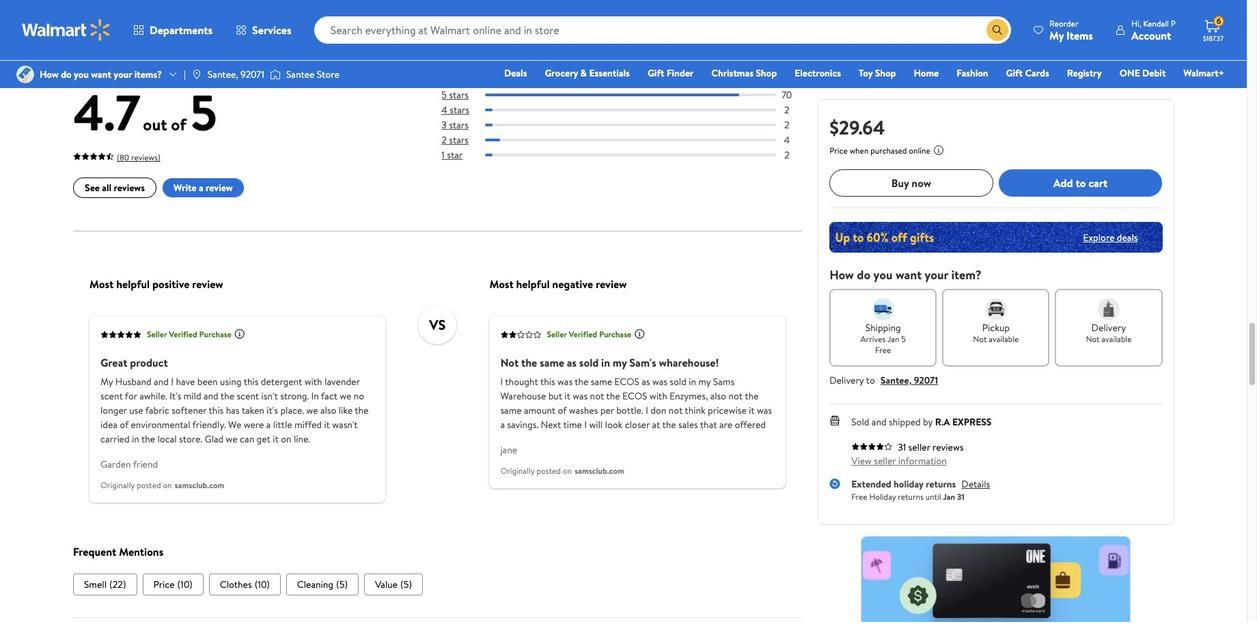 Task type: describe. For each thing, give the bounding box(es) containing it.
31 seller reviews
[[898, 441, 964, 455]]

debit
[[1143, 66, 1166, 80]]

hi, kendall p account
[[1132, 17, 1176, 43]]

isn't
[[261, 389, 278, 403]]

of inside 4.7 out of 5
[[171, 112, 186, 136]]

price for price (10)
[[153, 578, 174, 592]]

seller for product
[[147, 329, 167, 340]]

1 vertical spatial same
[[591, 375, 612, 388]]

ratings
[[147, 39, 196, 63]]

departments button
[[122, 14, 224, 46]]

a inside not the same as sold in my sam's wharehouse! i thought this was the same ecos as was sold in my sams warehouse but it was not the ecos with enzymes, also not the same amount of washes per bottle.  i don not think pricewise it was a savings. next time i will look closer at the sales that are offered
[[500, 418, 505, 431]]

details button
[[962, 478, 991, 491]]

1 horizontal spatial santee,
[[881, 374, 912, 388]]

environmental
[[131, 418, 190, 431]]

jane
[[500, 443, 517, 457]]

explore deals
[[1084, 231, 1138, 244]]

santee store
[[286, 68, 340, 81]]

1 horizontal spatial same
[[540, 355, 564, 370]]

0 vertical spatial santee,
[[208, 68, 238, 81]]

not for pickup
[[974, 334, 987, 345]]

gift finder
[[648, 66, 694, 80]]

0 vertical spatial sold
[[579, 355, 599, 370]]

not inside not the same as sold in my sam's wharehouse! i thought this was the same ecos as was sold in my sams warehouse but it was not the ecos with enzymes, also not the same amount of washes per bottle.  i don not think pricewise it was a savings. next time i will look closer at the sales that are offered
[[500, 355, 519, 370]]

samsclub.com for have
[[174, 479, 224, 491]]

(5) for value (5)
[[400, 578, 412, 592]]

1 horizontal spatial returns
[[926, 478, 957, 491]]

details
[[962, 478, 991, 491]]

1 horizontal spatial this
[[243, 375, 258, 388]]

write
[[173, 181, 196, 195]]

legal information image
[[934, 145, 945, 156]]

value
[[375, 578, 397, 592]]

0 vertical spatial &
[[200, 39, 211, 63]]

1 horizontal spatial &
[[581, 66, 587, 80]]

great
[[100, 355, 127, 370]]

like
[[339, 403, 352, 417]]

the left the local
[[141, 432, 155, 446]]

shop for christmas shop
[[756, 66, 777, 80]]

the right at
[[662, 418, 676, 431]]

3.8387 stars out of 5, based on 31 seller reviews element
[[852, 443, 893, 451]]

sam's
[[629, 355, 656, 370]]

the up thought
[[521, 355, 537, 370]]

delivery to santee, 92071
[[830, 374, 939, 388]]

on inside great product my husband and i have been using this detergent with lavender scent for awhile. it's mild and the scent isn't strong. in fact we no longer use fabric softener this has taken it's place. we also like the idea of environmental friendly.  we were a little miffed it wasn't carried in the local store. glad we can get it on line.
[[281, 432, 291, 446]]

softener
[[171, 403, 206, 417]]

1 horizontal spatial not
[[669, 403, 683, 417]]

most for most helpful negative review
[[489, 276, 513, 291]]

4 for 4 stars
[[441, 103, 447, 117]]

holiday
[[894, 478, 924, 491]]

deals
[[504, 66, 527, 80]]

want for items?
[[91, 68, 111, 81]]

wasn't
[[332, 418, 358, 431]]

i left the don
[[646, 403, 648, 417]]

0 horizontal spatial not
[[590, 389, 604, 403]]

0 horizontal spatial returns
[[898, 491, 924, 503]]

fashion
[[957, 66, 989, 80]]

all
[[102, 181, 111, 195]]

in
[[311, 389, 319, 403]]

have
[[176, 375, 195, 388]]

view seller information
[[852, 455, 947, 468]]

1 horizontal spatial my
[[698, 375, 711, 388]]

in inside great product my husband and i have been using this detergent with lavender scent for awhile. it's mild and the scent isn't strong. in fact we no longer use fabric softener this has taken it's place. we also like the idea of environmental friendly.  we were a little miffed it wasn't carried in the local store. glad we can get it on line.
[[132, 432, 139, 446]]

0 vertical spatial my
[[613, 355, 627, 370]]

0 horizontal spatial same
[[500, 403, 522, 417]]

|
[[184, 68, 186, 81]]

when
[[850, 145, 869, 157]]

items?
[[134, 68, 162, 81]]

4.7
[[73, 78, 140, 146]]

2 stars
[[441, 133, 469, 147]]

4 product group from the left
[[622, 0, 786, 16]]

customer
[[73, 39, 143, 63]]

were
[[244, 418, 264, 431]]

departments
[[150, 23, 213, 38]]

reorder
[[1050, 17, 1079, 29]]

the down no
[[355, 403, 368, 417]]

 image for how do you want your items?
[[16, 66, 34, 83]]

p
[[1172, 17, 1176, 29]]

my inside reorder my items
[[1050, 28, 1064, 43]]

not for delivery
[[1086, 334, 1100, 345]]

of inside not the same as sold in my sam's wharehouse! i thought this was the same ecos as was sold in my sams warehouse but it was not the ecos with enzymes, also not the same amount of washes per bottle.  i don not think pricewise it was a savings. next time i will look closer at the sales that are offered
[[558, 403, 567, 417]]

0 horizontal spatial 92071
[[241, 68, 264, 81]]

on for most helpful positive review
[[163, 479, 172, 491]]

toy shop
[[859, 66, 896, 80]]

cleaning (5)
[[297, 578, 348, 592]]

time
[[563, 418, 582, 431]]

bottle.
[[616, 403, 643, 417]]

posted for as
[[536, 465, 561, 477]]

verified for sold
[[569, 329, 597, 340]]

1 vertical spatial and
[[203, 389, 218, 403]]

3 stars
[[441, 118, 469, 132]]

most helpful negative review
[[489, 276, 627, 291]]

husband
[[115, 375, 151, 388]]

the up "washes" at the left bottom of page
[[575, 375, 589, 388]]

buy now
[[892, 176, 932, 191]]

originally for same
[[500, 465, 535, 477]]

positive
[[152, 276, 189, 291]]

grocery & essentials
[[545, 66, 630, 80]]

intent image for shipping image
[[873, 299, 895, 321]]

originally posted on samsclub.com for husband
[[100, 479, 224, 491]]

the up per
[[606, 389, 620, 403]]

store.
[[179, 432, 202, 446]]

store
[[317, 68, 340, 81]]

one debit
[[1120, 66, 1166, 80]]

the down 'using'
[[220, 389, 234, 403]]

seller for the
[[547, 329, 567, 340]]

this inside not the same as sold in my sam's wharehouse! i thought this was the same ecos as was sold in my sams warehouse but it was not the ecos with enzymes, also not the same amount of washes per bottle.  i don not think pricewise it was a savings. next time i will look closer at the sales that are offered
[[540, 375, 555, 388]]

don
[[651, 403, 666, 417]]

4.7 out of 5
[[73, 78, 217, 146]]

how for how do you want your items?
[[40, 68, 59, 81]]

review inside "link"
[[205, 181, 233, 195]]

seller for view
[[874, 455, 896, 468]]

home
[[914, 66, 939, 80]]

express
[[953, 416, 992, 429]]

i left thought
[[500, 375, 503, 388]]

shipping arrives jan 5 free
[[861, 321, 906, 356]]

it right get
[[273, 432, 278, 446]]

was down sam's
[[652, 375, 667, 388]]

search icon image
[[993, 25, 1004, 36]]

0 horizontal spatial and
[[154, 375, 168, 388]]

3
[[441, 118, 447, 132]]

70
[[782, 88, 792, 102]]

1 product group from the left
[[76, 0, 239, 16]]

0 vertical spatial ecos
[[614, 375, 639, 388]]

with inside not the same as sold in my sam's wharehouse! i thought this was the same ecos as was sold in my sams warehouse but it was not the ecos with enzymes, also not the same amount of washes per bottle.  i don not think pricewise it was a savings. next time i will look closer at the sales that are offered
[[650, 389, 667, 403]]

6
[[1217, 15, 1222, 27]]

explore
[[1084, 231, 1115, 244]]

pickup
[[983, 321, 1010, 335]]

2 product group from the left
[[258, 0, 421, 16]]

progress bar for 3 stars
[[485, 124, 776, 126]]

1 scent from the left
[[100, 389, 123, 403]]

seller verified purchase information image for wharehouse!
[[634, 329, 645, 339]]

star
[[447, 148, 463, 162]]

to for add
[[1076, 176, 1087, 191]]

little
[[273, 418, 292, 431]]

taken
[[241, 403, 264, 417]]

add to cart button
[[999, 170, 1163, 197]]

walmart image
[[22, 19, 111, 41]]

seller verified purchase information image for using
[[234, 329, 245, 339]]

walmart+
[[1184, 66, 1225, 80]]

delivery for not
[[1092, 321, 1127, 335]]

list item containing value
[[364, 574, 423, 596]]

my inside great product my husband and i have been using this detergent with lavender scent for awhile. it's mild and the scent isn't strong. in fact we no longer use fabric softener this has taken it's place. we also like the idea of environmental friendly.  we were a little miffed it wasn't carried in the local store. glad we can get it on line.
[[100, 375, 113, 388]]

seller verified purchase for i
[[147, 329, 231, 340]]

1 vertical spatial we
[[306, 403, 318, 417]]

(22)
[[109, 578, 126, 592]]

see all reviews
[[84, 181, 145, 195]]

free for extended
[[852, 491, 868, 503]]

grocery & essentials link
[[539, 66, 636, 81]]

next
[[541, 418, 561, 431]]

negative
[[552, 276, 593, 291]]

how for how do you want your item?
[[830, 267, 854, 284]]

shipped
[[889, 416, 921, 429]]

see all reviews link
[[73, 178, 156, 198]]

stars for 4 stars
[[450, 103, 469, 117]]

0 horizontal spatial this
[[209, 403, 223, 417]]

price (10)
[[153, 578, 192, 592]]

gift for gift finder
[[648, 66, 665, 80]]

1 horizontal spatial reviews
[[215, 39, 269, 63]]

electronics
[[795, 66, 841, 80]]

1 vertical spatial sold
[[670, 375, 687, 388]]

2 for 4 stars
[[784, 103, 789, 117]]

friendly.
[[192, 418, 226, 431]]

list item containing price
[[142, 574, 203, 596]]

want for item?
[[896, 267, 922, 284]]

it up offered
[[749, 403, 755, 417]]

it right but
[[565, 389, 570, 403]]

originally posted on samsclub.com for as
[[500, 465, 624, 477]]

(80
[[117, 151, 129, 163]]

glad
[[204, 432, 223, 446]]

also inside great product my husband and i have been using this detergent with lavender scent for awhile. it's mild and the scent isn't strong. in fact we no longer use fabric softener this has taken it's place. we also like the idea of environmental friendly.  we were a little miffed it wasn't carried in the local store. glad we can get it on line.
[[320, 403, 336, 417]]

was up "washes" at the left bottom of page
[[573, 389, 588, 403]]

2 horizontal spatial we
[[340, 389, 351, 403]]

now
[[912, 176, 932, 191]]

1 vertical spatial 92071
[[914, 374, 939, 388]]

posted for husband
[[136, 479, 161, 491]]

do for how do you want your item?
[[857, 267, 871, 284]]

r.a
[[936, 416, 951, 429]]

1 vertical spatial ecos
[[622, 389, 647, 403]]

0 vertical spatial in
[[601, 355, 610, 370]]

2 for 1 star
[[784, 148, 789, 162]]

santee
[[286, 68, 315, 81]]

i inside great product my husband and i have been using this detergent with lavender scent for awhile. it's mild and the scent isn't strong. in fact we no longer use fabric softener this has taken it's place. we also like the idea of environmental friendly.  we were a little miffed it wasn't carried in the local store. glad we can get it on line.
[[171, 375, 173, 388]]

value (5)
[[375, 578, 412, 592]]

5 stars
[[441, 88, 469, 102]]

it left wasn't
[[324, 418, 330, 431]]

you for how do you want your items?
[[74, 68, 89, 81]]

2 horizontal spatial not
[[729, 389, 743, 403]]

2 scent from the left
[[236, 389, 259, 403]]



Task type: locate. For each thing, give the bounding box(es) containing it.
product
[[130, 355, 168, 370]]

2 seller verified purchase information image from the left
[[634, 329, 645, 339]]

do down walmart image
[[61, 68, 72, 81]]

31 inside extended holiday returns details free holiday returns until jan 31
[[958, 491, 965, 503]]

1 horizontal spatial purchase
[[599, 329, 631, 340]]

this up but
[[540, 375, 555, 388]]

not inside delivery not available
[[1086, 334, 1100, 345]]

to left cart
[[1076, 176, 1087, 191]]

carried
[[100, 432, 129, 446]]

up to sixty percent off deals. shop now. image
[[830, 222, 1163, 253]]

toy
[[859, 66, 873, 80]]

in right carried
[[132, 432, 139, 446]]

stars for 5 stars
[[449, 88, 469, 102]]

samsclub.com down store.
[[174, 479, 224, 491]]

1 horizontal spatial (10)
[[254, 578, 270, 592]]

this right 'using'
[[243, 375, 258, 388]]

ecos down sam's
[[614, 375, 639, 388]]

0 horizontal spatial my
[[613, 355, 627, 370]]

1 seller verified purchase from the left
[[147, 329, 231, 340]]

0 horizontal spatial my
[[100, 375, 113, 388]]

1 vertical spatial free
[[852, 491, 868, 503]]

2 horizontal spatial on
[[563, 465, 572, 477]]

on for most helpful negative review
[[563, 465, 572, 477]]

not right the don
[[669, 403, 683, 417]]

progress bar for 5 stars
[[485, 93, 776, 96]]

1 most from the left
[[89, 276, 113, 291]]

intent image for delivery image
[[1098, 299, 1120, 321]]

free inside extended holiday returns details free holiday returns until jan 31
[[852, 491, 868, 503]]

not inside the pickup not available
[[974, 334, 987, 345]]

and down been
[[203, 389, 218, 403]]

intent image for pickup image
[[986, 299, 1007, 321]]

0 vertical spatial we
[[340, 389, 351, 403]]

2 horizontal spatial this
[[540, 375, 555, 388]]

add to cart
[[1054, 176, 1108, 191]]

frequent mentions
[[73, 544, 163, 560]]

(10) for clothes (10)
[[254, 578, 270, 592]]

1 vertical spatial price
[[153, 578, 174, 592]]

gift finder link
[[642, 66, 700, 81]]

reviews for see all reviews
[[114, 181, 145, 195]]

0 horizontal spatial santee,
[[208, 68, 238, 81]]

home link
[[908, 66, 945, 81]]

think
[[685, 403, 706, 417]]

also down sams
[[710, 389, 726, 403]]

stars for 2 stars
[[449, 133, 469, 147]]

2 helpful from the left
[[516, 276, 550, 291]]

seller
[[147, 329, 167, 340], [547, 329, 567, 340]]

0 vertical spatial posted
[[536, 465, 561, 477]]

jan right until
[[944, 491, 956, 503]]

posted down the 'next'
[[536, 465, 561, 477]]

thought
[[505, 375, 538, 388]]

as up "washes" at the left bottom of page
[[567, 355, 577, 370]]

pricewise
[[708, 403, 747, 417]]

do for how do you want your items?
[[61, 68, 72, 81]]

of inside great product my husband and i have been using this detergent with lavender scent for awhile. it's mild and the scent isn't strong. in fact we no longer use fabric softener this has taken it's place. we also like the idea of environmental friendly.  we were a little miffed it wasn't carried in the local store. glad we can get it on line.
[[119, 418, 128, 431]]

of
[[171, 112, 186, 136], [558, 403, 567, 417], [119, 418, 128, 431]]

(5) for cleaning (5)
[[336, 578, 348, 592]]

items
[[1067, 28, 1094, 43]]

progress bar for 2 stars
[[485, 139, 776, 141]]

review right positive at the top left of the page
[[192, 276, 223, 291]]

1 progress bar from the top
[[485, 93, 776, 96]]

1 horizontal spatial free
[[876, 345, 892, 356]]

most
[[89, 276, 113, 291], [489, 276, 513, 291]]

2 horizontal spatial not
[[1086, 334, 1100, 345]]

0 horizontal spatial reviews
[[114, 181, 145, 195]]

see
[[84, 181, 99, 195]]

Search search field
[[314, 16, 1012, 44]]

walmart+ link
[[1178, 66, 1231, 81]]

also down fact
[[320, 403, 336, 417]]

for
[[125, 389, 137, 403]]

gift cards link
[[1000, 66, 1056, 81]]

with up in
[[304, 375, 322, 388]]

2 progress bar from the top
[[485, 108, 776, 111]]

2 gift from the left
[[1007, 66, 1023, 80]]

1 vertical spatial delivery
[[830, 374, 864, 388]]

price when purchased online
[[830, 145, 931, 157]]

longer
[[100, 403, 127, 417]]

5 list item from the left
[[364, 574, 423, 596]]

originally down jane
[[500, 465, 535, 477]]

seller verified purchase up have
[[147, 329, 231, 340]]

garden
[[100, 457, 131, 471]]

0 horizontal spatial gift
[[648, 66, 665, 80]]

stars right 3
[[449, 118, 469, 132]]

1 vertical spatial your
[[925, 267, 949, 284]]

92071
[[241, 68, 264, 81], [914, 374, 939, 388]]

1 horizontal spatial verified
[[569, 329, 597, 340]]

0 horizontal spatial price
[[153, 578, 174, 592]]

0 horizontal spatial we
[[226, 432, 237, 446]]

reviews inside see all reviews link
[[114, 181, 145, 195]]

1 horizontal spatial 92071
[[914, 374, 939, 388]]

of right idea
[[119, 418, 128, 431]]

1 purchase from the left
[[199, 329, 231, 340]]

essentials
[[590, 66, 630, 80]]

seller for 31
[[909, 441, 931, 455]]

electronics link
[[789, 66, 848, 81]]

was up offered
[[757, 403, 772, 417]]

also inside not the same as sold in my sam's wharehouse! i thought this was the same ecos as was sold in my sams warehouse but it was not the ecos with enzymes, also not the same amount of washes per bottle.  i don not think pricewise it was a savings. next time i will look closer at the sales that are offered
[[710, 389, 726, 403]]

of down but
[[558, 403, 567, 417]]

progress bar
[[485, 93, 776, 96], [485, 108, 776, 111], [485, 124, 776, 126], [485, 139, 776, 141], [485, 154, 776, 156]]

2 (10) from the left
[[254, 578, 270, 592]]

seller verified purchase for in
[[547, 329, 631, 340]]

purchase up been
[[199, 329, 231, 340]]

2 purchase from the left
[[599, 329, 631, 340]]

0 vertical spatial originally posted on samsclub.com
[[500, 465, 624, 477]]

verified down negative
[[569, 329, 597, 340]]

the up pricewise at the right bottom of page
[[745, 389, 759, 403]]

grocery
[[545, 66, 578, 80]]

3 list item from the left
[[209, 574, 280, 596]]

4
[[441, 103, 447, 117], [784, 133, 790, 147]]

2 vertical spatial on
[[163, 479, 172, 491]]

sold
[[579, 355, 599, 370], [670, 375, 687, 388]]

5 for arrives jan 5
[[902, 334, 906, 345]]

0 horizontal spatial posted
[[136, 479, 161, 491]]

1 horizontal spatial not
[[974, 334, 987, 345]]

1 vertical spatial originally
[[100, 479, 134, 491]]

2 seller verified purchase from the left
[[547, 329, 631, 340]]

1 horizontal spatial of
[[171, 112, 186, 136]]

1 seller from the left
[[147, 329, 167, 340]]

no
[[354, 389, 364, 403]]

 image
[[16, 66, 34, 83], [270, 68, 281, 81]]

1 vertical spatial samsclub.com
[[174, 479, 224, 491]]

your left item?
[[925, 267, 949, 284]]

review right write
[[205, 181, 233, 195]]

delivery up the sold
[[830, 374, 864, 388]]

1 horizontal spatial 4
[[784, 133, 790, 147]]

1 vertical spatial do
[[857, 267, 871, 284]]

verified for and
[[169, 329, 197, 340]]

your for items?
[[114, 68, 132, 81]]

0 horizontal spatial how
[[40, 68, 59, 81]]

cleaning
[[297, 578, 333, 592]]

helpful for negative
[[516, 276, 550, 291]]

a right write
[[199, 181, 203, 195]]

0 vertical spatial 4
[[441, 103, 447, 117]]

1 (5) from the left
[[336, 578, 348, 592]]

stars up 4 stars on the top left of page
[[449, 88, 469, 102]]

place.
[[280, 403, 304, 417]]

0 horizontal spatial most
[[89, 276, 113, 291]]

stars for 3 stars
[[449, 118, 469, 132]]

same up per
[[591, 375, 612, 388]]

my left sams
[[698, 375, 711, 388]]

most for most helpful positive review
[[89, 276, 113, 291]]

use
[[129, 403, 143, 417]]

miffed
[[294, 418, 322, 431]]

1 horizontal spatial shop
[[875, 66, 896, 80]]

1 horizontal spatial seller
[[547, 329, 567, 340]]

a
[[199, 181, 203, 195], [266, 418, 271, 431], [500, 418, 505, 431]]

reviews for 31 seller reviews
[[933, 441, 964, 455]]

& down departments
[[200, 39, 211, 63]]

friend
[[133, 457, 158, 471]]

we down in
[[306, 403, 318, 417]]

available inside delivery not available
[[1102, 334, 1132, 345]]

3 progress bar from the top
[[485, 124, 776, 126]]

1 horizontal spatial originally posted on samsclub.com
[[500, 465, 624, 477]]

extended
[[852, 478, 892, 491]]

2 vertical spatial and
[[872, 416, 887, 429]]

0 vertical spatial as
[[567, 355, 577, 370]]

0 horizontal spatial originally
[[100, 479, 134, 491]]

1 horizontal spatial my
[[1050, 28, 1064, 43]]

0 horizontal spatial available
[[989, 334, 1019, 345]]

cards
[[1026, 66, 1050, 80]]

progress bar for 1 star
[[485, 154, 776, 156]]

not up per
[[590, 389, 604, 403]]

are
[[719, 418, 732, 431]]

price down mentions
[[153, 578, 174, 592]]

0 horizontal spatial as
[[567, 355, 577, 370]]

1 horizontal spatial with
[[650, 389, 667, 403]]

my left items
[[1050, 28, 1064, 43]]

1 horizontal spatial sold
[[670, 375, 687, 388]]

0 horizontal spatial seller verified purchase
[[147, 329, 231, 340]]

helpful left negative
[[516, 276, 550, 291]]

31 right until
[[958, 491, 965, 503]]

1 verified from the left
[[169, 329, 197, 340]]

view
[[852, 455, 872, 468]]

purchased
[[871, 145, 907, 157]]

list item containing clothes
[[209, 574, 280, 596]]

2 for 3 stars
[[784, 118, 789, 132]]

2 seller from the left
[[547, 329, 567, 340]]

1 vertical spatial reviews
[[114, 181, 145, 195]]

warehouse
[[500, 389, 546, 403]]

5 for 5
[[190, 78, 217, 146]]

92071 up the by
[[914, 374, 939, 388]]

0 vertical spatial on
[[281, 432, 291, 446]]

your for item?
[[925, 267, 949, 284]]

(5) right value
[[400, 578, 412, 592]]

1 shop from the left
[[756, 66, 777, 80]]

0 horizontal spatial seller verified purchase information image
[[234, 329, 245, 339]]

2
[[784, 103, 789, 117], [784, 118, 789, 132], [441, 133, 447, 147], [784, 148, 789, 162]]

you up the intent image for shipping at the right of the page
[[874, 267, 893, 284]]

price for price when purchased online
[[830, 145, 848, 157]]

local
[[157, 432, 176, 446]]

purchase for sam's
[[599, 329, 631, 340]]

product group up deals link
[[440, 0, 603, 16]]

1 horizontal spatial available
[[1102, 334, 1132, 345]]

and right the sold
[[872, 416, 887, 429]]

1 (10) from the left
[[177, 578, 192, 592]]

0 horizontal spatial free
[[852, 491, 868, 503]]

same
[[540, 355, 564, 370], [591, 375, 612, 388], [500, 403, 522, 417]]

samsclub.com for my
[[575, 465, 624, 477]]

1 vertical spatial you
[[874, 267, 893, 284]]

toy shop link
[[853, 66, 903, 81]]

in
[[601, 355, 610, 370], [689, 375, 696, 388], [132, 432, 139, 446]]

gift left finder
[[648, 66, 665, 80]]

a inside "link"
[[199, 181, 203, 195]]

 image left santee
[[270, 68, 281, 81]]

available inside the pickup not available
[[989, 334, 1019, 345]]

to inside button
[[1076, 176, 1087, 191]]

2 most from the left
[[489, 276, 513, 291]]

1 vertical spatial santee,
[[881, 374, 912, 388]]

0 vertical spatial want
[[91, 68, 111, 81]]

not up pricewise at the right bottom of page
[[729, 389, 743, 403]]

0 horizontal spatial your
[[114, 68, 132, 81]]

how
[[40, 68, 59, 81], [830, 267, 854, 284]]

1 vertical spatial on
[[563, 465, 572, 477]]

1 vertical spatial 4
[[784, 133, 790, 147]]

0 vertical spatial my
[[1050, 28, 1064, 43]]

purchase for been
[[199, 329, 231, 340]]

delivery inside delivery not available
[[1092, 321, 1127, 335]]

extended holiday returns details free holiday returns until jan 31
[[852, 478, 991, 503]]

1 list item from the left
[[73, 574, 137, 596]]

1 gift from the left
[[648, 66, 665, 80]]

free inside shipping arrives jan 5 free
[[876, 345, 892, 356]]

sold
[[852, 416, 870, 429]]

clothes
[[220, 578, 252, 592]]

do up shipping
[[857, 267, 871, 284]]

2 vertical spatial reviews
[[933, 441, 964, 455]]

 image
[[191, 69, 202, 80]]

free for shipping
[[876, 345, 892, 356]]

on down time
[[563, 465, 572, 477]]

1 horizontal spatial in
[[601, 355, 610, 370]]

0 horizontal spatial &
[[200, 39, 211, 63]]

a inside great product my husband and i have been using this detergent with lavender scent for awhile. it's mild and the scent isn't strong. in fact we no longer use fabric softener this has taken it's place. we also like the idea of environmental friendly.  we were a little miffed it wasn't carried in the local store. glad we can get it on line.
[[266, 418, 271, 431]]

5 right |
[[190, 78, 217, 146]]

list item containing cleaning
[[286, 574, 358, 596]]

shipping
[[866, 321, 901, 335]]

finder
[[667, 66, 694, 80]]

5 inside shipping arrives jan 5 free
[[902, 334, 906, 345]]

review right negative
[[596, 276, 627, 291]]

my
[[613, 355, 627, 370], [698, 375, 711, 388]]

most helpful positive review
[[89, 276, 223, 291]]

available down intent image for pickup
[[989, 334, 1019, 345]]

2 vertical spatial of
[[119, 418, 128, 431]]

list item
[[73, 574, 137, 596], [142, 574, 203, 596], [209, 574, 280, 596], [286, 574, 358, 596], [364, 574, 423, 596]]

the
[[521, 355, 537, 370], [575, 375, 589, 388], [220, 389, 234, 403], [606, 389, 620, 403], [745, 389, 759, 403], [355, 403, 368, 417], [662, 418, 676, 431], [141, 432, 155, 446]]

0 horizontal spatial samsclub.com
[[174, 479, 224, 491]]

1 horizontal spatial seller
[[909, 441, 931, 455]]

item?
[[952, 267, 982, 284]]

you for how do you want your item?
[[874, 267, 893, 284]]

smell
[[84, 578, 106, 592]]

0 horizontal spatial seller
[[874, 455, 896, 468]]

online
[[909, 145, 931, 157]]

santee, up shipped
[[881, 374, 912, 388]]

1 horizontal spatial as
[[642, 375, 650, 388]]

originally posted on samsclub.com
[[500, 465, 624, 477], [100, 479, 224, 491]]

stars down 3 stars
[[449, 133, 469, 147]]

this up 'friendly.' in the left of the page
[[209, 403, 223, 417]]

jan inside extended holiday returns details free holiday returns until jan 31
[[944, 491, 956, 503]]

was up but
[[557, 375, 573, 388]]

0 horizontal spatial not
[[500, 355, 519, 370]]

originally posted on samsclub.com down time
[[500, 465, 624, 477]]

seller verified purchase information image up 'using'
[[234, 329, 245, 339]]

2 available from the left
[[1102, 334, 1132, 345]]

gift for gift cards
[[1007, 66, 1023, 80]]

1 horizontal spatial seller verified purchase information image
[[634, 329, 645, 339]]

0 horizontal spatial 4
[[441, 103, 447, 117]]

$187.37
[[1204, 33, 1224, 43]]

reviews down r.a
[[933, 441, 964, 455]]

want down customer
[[91, 68, 111, 81]]

garden friend
[[100, 457, 158, 471]]

seller verified purchase information image
[[234, 329, 245, 339], [634, 329, 645, 339]]

with inside great product my husband and i have been using this detergent with lavender scent for awhile. it's mild and the scent isn't strong. in fact we no longer use fabric softener this has taken it's place. we also like the idea of environmental friendly.  we were a little miffed it wasn't carried in the local store. glad we can get it on line.
[[304, 375, 322, 388]]

0 vertical spatial and
[[154, 375, 168, 388]]

jan inside shipping arrives jan 5 free
[[888, 334, 900, 345]]

sold up enzymes,
[[670, 375, 687, 388]]

purchase up sam's
[[599, 329, 631, 340]]

seller verified purchase information image up sam's
[[634, 329, 645, 339]]

has
[[226, 403, 239, 417]]

santee, 92071 button
[[881, 374, 939, 388]]

4 list item from the left
[[286, 574, 358, 596]]

a left little
[[266, 418, 271, 431]]

with up the don
[[650, 389, 667, 403]]

reviews up the santee, 92071
[[215, 39, 269, 63]]

2 list item from the left
[[142, 574, 203, 596]]

0 vertical spatial of
[[171, 112, 186, 136]]

price inside list item
[[153, 578, 174, 592]]

one debit link
[[1114, 66, 1173, 81]]

reviews right all
[[114, 181, 145, 195]]

0 horizontal spatial want
[[91, 68, 111, 81]]

3 product group from the left
[[440, 0, 603, 16]]

0 vertical spatial 31
[[898, 441, 907, 455]]

price
[[830, 145, 848, 157], [153, 578, 174, 592]]

product group
[[76, 0, 239, 16], [258, 0, 421, 16], [440, 0, 603, 16], [622, 0, 786, 16]]

2 horizontal spatial and
[[872, 416, 887, 429]]

originally
[[500, 465, 535, 477], [100, 479, 134, 491]]

helpful for positive
[[116, 276, 149, 291]]

want
[[91, 68, 111, 81], [896, 267, 922, 284]]

(10) for price (10)
[[177, 578, 192, 592]]

want left item?
[[896, 267, 922, 284]]

explore deals link
[[1078, 225, 1144, 250]]

shop right toy
[[875, 66, 896, 80]]

4 progress bar from the top
[[485, 139, 776, 141]]

stars down 5 stars
[[450, 103, 469, 117]]

sold up "washes" at the left bottom of page
[[579, 355, 599, 370]]

free down shipping
[[876, 345, 892, 356]]

seller verified purchase
[[147, 329, 231, 340], [547, 329, 631, 340]]

6 $187.37
[[1204, 15, 1224, 43]]

1 seller verified purchase information image from the left
[[234, 329, 245, 339]]

same up savings.
[[500, 403, 522, 417]]

0 horizontal spatial with
[[304, 375, 322, 388]]

0 horizontal spatial on
[[163, 479, 172, 491]]

 image for santee store
[[270, 68, 281, 81]]

Walmart Site-Wide search field
[[314, 16, 1012, 44]]

available for delivery
[[1102, 334, 1132, 345]]

offered
[[735, 418, 766, 431]]

2 shop from the left
[[875, 66, 896, 80]]

0 horizontal spatial you
[[74, 68, 89, 81]]

review for most helpful negative review
[[596, 276, 627, 291]]

verified up have
[[169, 329, 197, 340]]

write a review link
[[162, 178, 244, 198]]

&
[[200, 39, 211, 63], [581, 66, 587, 80]]

available for pickup
[[989, 334, 1019, 345]]

(5) right cleaning
[[336, 578, 348, 592]]

returns left until
[[898, 491, 924, 503]]

not
[[974, 334, 987, 345], [1086, 334, 1100, 345], [500, 355, 519, 370]]

scent up taken
[[236, 389, 259, 403]]

can
[[240, 432, 254, 446]]

1 vertical spatial jan
[[944, 491, 956, 503]]

5 progress bar from the top
[[485, 154, 776, 156]]

4 up 3
[[441, 103, 447, 117]]

progress bar for 4 stars
[[485, 108, 776, 111]]

2 vertical spatial same
[[500, 403, 522, 417]]

1 horizontal spatial 5
[[441, 88, 447, 102]]

92071 down services popup button at the top left of page
[[241, 68, 264, 81]]

1 helpful from the left
[[116, 276, 149, 291]]

not up thought
[[500, 355, 519, 370]]

list containing smell
[[73, 574, 802, 596]]

2 verified from the left
[[569, 329, 597, 340]]

(10) right clothes
[[254, 578, 270, 592]]

review for most helpful positive review
[[192, 276, 223, 291]]

shop for toy shop
[[875, 66, 896, 80]]

2 (5) from the left
[[400, 578, 412, 592]]

seller down 3.8387 stars out of 5, based on 31 seller reviews element
[[874, 455, 896, 468]]

2 vertical spatial we
[[226, 432, 237, 446]]

and up 'awhile.'
[[154, 375, 168, 388]]

(80 reviews) link
[[73, 149, 160, 164]]

lavender
[[324, 375, 360, 388]]

seller verified purchase down negative
[[547, 329, 631, 340]]

of right the "out"
[[171, 112, 186, 136]]

it's
[[169, 389, 181, 403]]

buy
[[892, 176, 910, 191]]

my
[[1050, 28, 1064, 43], [100, 375, 113, 388]]

i left will
[[584, 418, 587, 431]]

1 horizontal spatial your
[[925, 267, 949, 284]]

your
[[114, 68, 132, 81], [925, 267, 949, 284]]

31 down shipped
[[898, 441, 907, 455]]

1 horizontal spatial to
[[1076, 176, 1087, 191]]

list item containing smell
[[73, 574, 137, 596]]

0 horizontal spatial 31
[[898, 441, 907, 455]]

2 horizontal spatial of
[[558, 403, 567, 417]]

2 horizontal spatial reviews
[[933, 441, 964, 455]]

2 horizontal spatial in
[[689, 375, 696, 388]]

list
[[73, 574, 802, 596]]

product group up departments
[[76, 0, 239, 16]]

originally for my
[[100, 479, 134, 491]]

0 horizontal spatial in
[[132, 432, 139, 446]]

1 horizontal spatial most
[[489, 276, 513, 291]]

to for delivery
[[867, 374, 876, 388]]

0 horizontal spatial originally posted on samsclub.com
[[100, 479, 224, 491]]

fact
[[321, 389, 337, 403]]

delivery down intent image for delivery
[[1092, 321, 1127, 335]]

0 vertical spatial 92071
[[241, 68, 264, 81]]

4 for 4
[[784, 133, 790, 147]]

0 vertical spatial your
[[114, 68, 132, 81]]

detergent
[[261, 375, 302, 388]]

same up but
[[540, 355, 564, 370]]

gift left "cards"
[[1007, 66, 1023, 80]]

delivery for to
[[830, 374, 864, 388]]

services button
[[224, 14, 303, 46]]

my down great
[[100, 375, 113, 388]]

1 available from the left
[[989, 334, 1019, 345]]

& right grocery
[[581, 66, 587, 80]]

0 horizontal spatial 5
[[190, 78, 217, 146]]



Task type: vqa. For each thing, say whether or not it's contained in the screenshot.
right PRICE
yes



